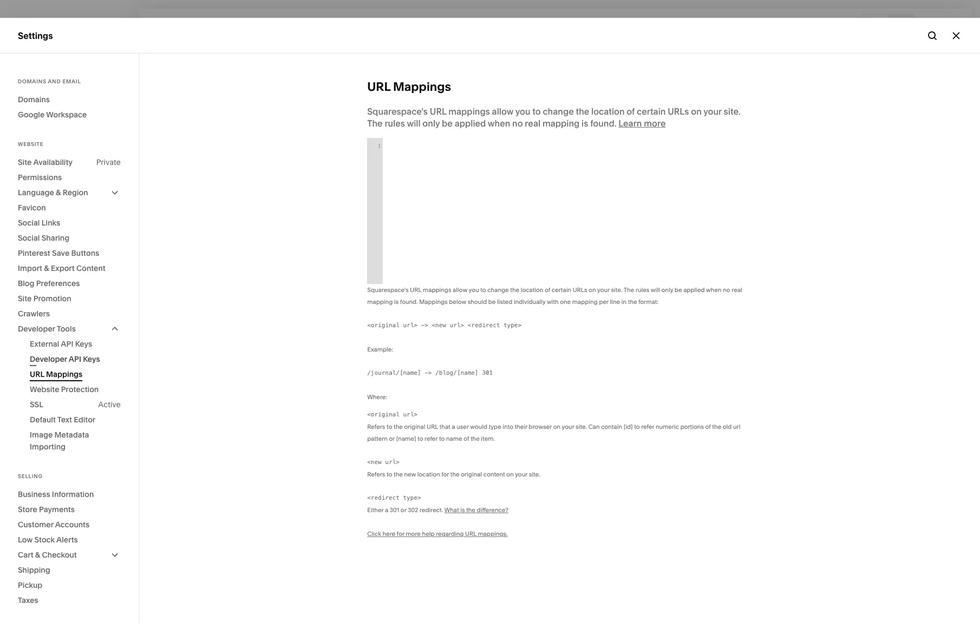 Task type: locate. For each thing, give the bounding box(es) containing it.
0 horizontal spatial change
[[488, 287, 509, 294]]

type> up the "302" at left bottom
[[403, 495, 421, 502]]

1 vertical spatial 301
[[390, 507, 399, 515]]

refer left name
[[425, 435, 438, 443]]

of inside squarespace's url mappings allow you to change the location of certain urls on your site. the rules will only be applied when no real mapping is found. mappings below should be listed individually with one mapping per line in the format:
[[545, 287, 550, 294]]

store payments link
[[18, 503, 121, 518]]

social sharing link
[[18, 231, 121, 246]]

1 squarespace's from the top
[[367, 106, 428, 117]]

1 vertical spatial the
[[624, 287, 634, 294]]

url>
[[403, 322, 418, 329], [450, 322, 464, 329], [403, 412, 418, 419], [385, 459, 400, 466]]

url mappings
[[367, 80, 451, 94], [30, 370, 82, 380]]

1 vertical spatial site
[[18, 294, 32, 304]]

0 vertical spatial mappings
[[449, 106, 490, 117]]

squarespace's url mappings allow you to change the location of certain urls on your site. the rules will only be applied when no real mapping is found.
[[367, 106, 741, 129]]

url mappings link
[[30, 367, 121, 382]]

settings up domains and email
[[18, 30, 53, 41]]

0 vertical spatial the
[[367, 118, 383, 129]]

1 horizontal spatial <new
[[432, 322, 446, 329]]

real for squarespace's url mappings allow you to change the location of certain urls on your site. the rules will only be applied when no real mapping is found.
[[525, 118, 541, 129]]

applied
[[455, 118, 486, 129], [684, 287, 705, 294]]

squarespace's inside squarespace's url mappings allow you to change the location of certain urls on your site. the rules will only be applied when no real mapping is found.
[[367, 106, 428, 117]]

1 horizontal spatial the
[[624, 287, 634, 294]]

squarespace's url mappings allow you to change the location of certain urls on your site. the rules will only be applied when no real mapping is found. mappings below should be listed individually with one mapping per line in the format:
[[367, 287, 742, 306]]

location right new
[[417, 471, 440, 479]]

refers up pattern
[[367, 424, 385, 431]]

the inside squarespace's url mappings allow you to change the location of certain urls on your site. the rules will only be applied when no real mapping is found.
[[367, 118, 383, 129]]

2 refers from the top
[[367, 471, 385, 479]]

domains inside the domains google workspace
[[18, 95, 50, 105]]

no for squarespace's url mappings allow you to change the location of certain urls on your site. the rules will only be applied when no real mapping is found. mappings below should be listed individually with one mapping per line in the format:
[[723, 287, 730, 294]]

website up the ssl on the left bottom
[[30, 385, 59, 395]]

selling down domains and email
[[18, 87, 46, 97]]

google workspace link
[[18, 107, 121, 122]]

url> down [name]
[[385, 459, 400, 466]]

0 vertical spatial domains
[[18, 79, 46, 84]]

developer down 'external'
[[30, 355, 67, 365]]

low
[[18, 536, 33, 545]]

0 vertical spatial more
[[644, 118, 666, 129]]

0 vertical spatial social
[[18, 218, 40, 228]]

developer for developer tools
[[18, 324, 55, 334]]

0 horizontal spatial be
[[442, 118, 453, 129]]

mappings for squarespace's url mappings allow you to change the location of certain urls on your site. the rules will only be applied when no real mapping is found.
[[449, 106, 490, 117]]

1 vertical spatial settings
[[18, 502, 52, 513]]

for inside <new url> refers to the new location for the original content on your site.
[[442, 471, 449, 479]]

1 vertical spatial url mappings
[[30, 370, 82, 380]]

0 vertical spatial when
[[488, 118, 510, 129]]

0 vertical spatial &
[[56, 188, 61, 198]]

below
[[449, 298, 466, 306]]

website
[[18, 67, 52, 78], [18, 141, 44, 147], [30, 385, 59, 395]]

more right learn
[[644, 118, 666, 129]]

original inside <original url> refers to the original url that a user would type into their browser on your site. can contain [id] to refer numeric portions of the old url pattern or [name] to refer to name of the item.
[[404, 424, 425, 431]]

be inside squarespace's url mappings allow you to change the location of certain urls on your site. the rules will only be applied when no real mapping is found.
[[442, 118, 453, 129]]

1 vertical spatial <redirect
[[367, 495, 400, 502]]

certain inside squarespace's url mappings allow you to change the location of certain urls on your site. the rules will only be applied when no real mapping is found.
[[637, 106, 666, 117]]

analytics
[[18, 145, 56, 156]]

& for region
[[56, 188, 61, 198]]

original left content
[[461, 471, 482, 479]]

import & export content link
[[18, 261, 121, 276]]

<original inside <original url> refers to the original url that a user would type into their browser on your site. can contain [id] to refer numeric portions of the old url pattern or [name] to refer to name of the item.
[[367, 412, 400, 419]]

to inside <new url> refers to the new location for the original content on your site.
[[387, 471, 392, 479]]

1 vertical spatial mappings
[[419, 298, 448, 306]]

or left the "302" at left bottom
[[401, 507, 406, 515]]

location inside squarespace's url mappings allow you to change the location of certain urls on your site. the rules will only be applied when no real mapping is found. mappings below should be listed individually with one mapping per line in the format:
[[521, 287, 544, 294]]

1 vertical spatial you
[[469, 287, 479, 294]]

1 horizontal spatial original
[[461, 471, 482, 479]]

one
[[560, 298, 571, 306]]

found. left learn
[[590, 118, 617, 129]]

0 horizontal spatial type>
[[403, 495, 421, 502]]

1 vertical spatial domains
[[18, 95, 50, 105]]

rules inside squarespace's url mappings allow you to change the location of certain urls on your site. the rules will only be applied when no real mapping is found.
[[385, 118, 405, 129]]

certain for squarespace's url mappings allow you to change the location of certain urls on your site. the rules will only be applied when no real mapping is found.
[[637, 106, 666, 117]]

applied inside squarespace's url mappings allow you to change the location of certain urls on your site. the rules will only be applied when no real mapping is found.
[[455, 118, 486, 129]]

1 horizontal spatial a
[[452, 424, 455, 431]]

selling link
[[18, 86, 120, 99]]

site down the blog
[[18, 294, 32, 304]]

type
[[489, 424, 501, 431]]

of right name
[[464, 435, 469, 443]]

301 right /blog/[name]
[[482, 370, 493, 377]]

url> for original
[[403, 412, 418, 419]]

1 vertical spatial be
[[675, 287, 682, 294]]

0 vertical spatial original
[[404, 424, 425, 431]]

the inside <redirect type> either a 301 or 302 redirect. what is the difference?
[[466, 507, 476, 515]]

2 vertical spatial &
[[35, 551, 40, 561]]

<new url> refers to the new location for the original content on your site.
[[367, 459, 540, 479]]

or inside <redirect type> either a 301 or 302 redirect. what is the difference?
[[401, 507, 406, 515]]

certain up one
[[552, 287, 571, 294]]

tools
[[57, 324, 76, 334]]

protection
[[61, 385, 99, 395]]

- up /journal/[name] -> /blog/[name] 301
[[421, 322, 425, 329]]

& left region
[[56, 188, 61, 198]]

a inside <original url> refers to the original url that a user would type into their browser on your site. can contain [id] to refer numeric portions of the old url pattern or [name] to refer to name of the item.
[[452, 424, 455, 431]]

keys up developer api keys link
[[75, 340, 92, 349]]

learn
[[619, 118, 642, 129]]

1 vertical spatial -
[[425, 370, 428, 377]]

2 squarespace's from the top
[[367, 287, 409, 294]]

domains up marketing
[[18, 95, 50, 105]]

of up with
[[545, 287, 550, 294]]

<new down pattern
[[367, 459, 382, 466]]

when for squarespace's url mappings allow you to change the location of certain urls on your site. the rules will only be applied when no real mapping is found. mappings below should be listed individually with one mapping per line in the format:
[[706, 287, 722, 294]]

applied for squarespace's url mappings allow you to change the location of certain urls on your site. the rules will only be applied when no real mapping is found.
[[455, 118, 486, 129]]

developer inside developer tools dropdown button
[[18, 324, 55, 334]]

1 vertical spatial or
[[401, 507, 406, 515]]

1 horizontal spatial only
[[662, 287, 673, 294]]

1 horizontal spatial certain
[[637, 106, 666, 117]]

1 horizontal spatial type>
[[504, 322, 522, 329]]

business information store payments customer accounts low stock alerts
[[18, 490, 94, 545]]

2 horizontal spatial &
[[56, 188, 61, 198]]

0 horizontal spatial when
[[488, 118, 510, 129]]

type> down listed
[[504, 322, 522, 329]]

1 site from the top
[[18, 158, 32, 167]]

or
[[389, 435, 395, 443], [401, 507, 406, 515]]

[id]
[[624, 424, 633, 431]]

is inside <redirect type> either a 301 or 302 redirect. what is the difference?
[[460, 507, 465, 515]]

external
[[30, 340, 59, 349]]

1 horizontal spatial location
[[521, 287, 544, 294]]

urls inside squarespace's url mappings allow you to change the location of certain urls on your site. the rules will only be applied when no real mapping is found.
[[668, 106, 689, 117]]

<original down where:
[[367, 412, 400, 419]]

your
[[704, 106, 722, 117], [597, 287, 610, 294], [562, 424, 574, 431], [515, 471, 528, 479]]

0 vertical spatial or
[[389, 435, 395, 443]]

more
[[644, 118, 666, 129], [406, 531, 421, 538]]

<redirect down should
[[468, 322, 500, 329]]

2 horizontal spatial is
[[582, 118, 588, 129]]

0 vertical spatial <original
[[367, 322, 400, 329]]

social links link
[[18, 216, 121, 231]]

only inside squarespace's url mappings allow you to change the location of certain urls on your site. the rules will only be applied when no real mapping is found.
[[423, 118, 440, 129]]

2 vertical spatial be
[[488, 298, 496, 306]]

301 inside <redirect type> either a 301 or 302 redirect. what is the difference?
[[390, 507, 399, 515]]

allow for squarespace's url mappings allow you to change the location of certain urls on your site. the rules will only be applied when no real mapping is found.
[[492, 106, 514, 117]]

a
[[452, 424, 455, 431], [385, 507, 388, 515]]

found. up <original url> -> <new url> <redirect type>
[[400, 298, 418, 306]]

& inside dropdown button
[[56, 188, 61, 198]]

you inside squarespace's url mappings allow you to change the location of certain urls on your site. the rules will only be applied when no real mapping is found. mappings below should be listed individually with one mapping per line in the format:
[[469, 287, 479, 294]]

refers inside <original url> refers to the original url that a user would type into their browser on your site. can contain [id] to refer numeric portions of the old url pattern or [name] to refer to name of the item.
[[367, 424, 385, 431]]

url> up [name]
[[403, 412, 418, 419]]

0 vertical spatial certain
[[637, 106, 666, 117]]

0 horizontal spatial you
[[469, 287, 479, 294]]

2 domains from the top
[[18, 95, 50, 105]]

payments
[[39, 505, 75, 515]]

default text editor link
[[30, 413, 121, 428]]

line
[[610, 298, 620, 306]]

- left /blog/[name]
[[425, 370, 428, 377]]

1 vertical spatial urls
[[573, 287, 587, 294]]

keys up url mappings link at the left
[[83, 355, 100, 365]]

1 domains from the top
[[18, 79, 46, 84]]

1 horizontal spatial url mappings
[[367, 80, 451, 94]]

url> up /journal/[name]
[[403, 322, 418, 329]]

item.
[[481, 435, 495, 443]]

text
[[57, 415, 72, 425]]

customer
[[18, 521, 53, 530]]

allow
[[492, 106, 514, 117], [453, 287, 468, 294]]

0 horizontal spatial allow
[[453, 287, 468, 294]]

1 horizontal spatial be
[[488, 298, 496, 306]]

no for squarespace's url mappings allow you to change the location of certain urls on your site. the rules will only be applied when no real mapping is found.
[[512, 118, 523, 129]]

found. for squarespace's url mappings allow you to change the location of certain urls on your site. the rules will only be applied when no real mapping is found. mappings below should be listed individually with one mapping per line in the format:
[[400, 298, 418, 306]]

when for squarespace's url mappings allow you to change the location of certain urls on your site. the rules will only be applied when no real mapping is found.
[[488, 118, 510, 129]]

only inside squarespace's url mappings allow you to change the location of certain urls on your site. the rules will only be applied when no real mapping is found. mappings below should be listed individually with one mapping per line in the format:
[[662, 287, 673, 294]]

difference?
[[477, 507, 509, 515]]

1 horizontal spatial change
[[543, 106, 574, 117]]

1 horizontal spatial allow
[[492, 106, 514, 117]]

site
[[18, 158, 32, 167], [18, 294, 32, 304]]

when
[[488, 118, 510, 129], [706, 287, 722, 294]]

0 horizontal spatial original
[[404, 424, 425, 431]]

url
[[733, 424, 741, 431]]

website up site availability
[[18, 141, 44, 147]]

1 vertical spatial refer
[[425, 435, 438, 443]]

permissions link
[[18, 170, 121, 185]]

or left [name]
[[389, 435, 395, 443]]

2 site from the top
[[18, 294, 32, 304]]

refers for new
[[367, 471, 385, 479]]

refers inside <new url> refers to the new location for the original content on your site.
[[367, 471, 385, 479]]

the for squarespace's url mappings allow you to change the location of certain urls on your site. the rules will only be applied when no real mapping is found. mappings below should be listed individually with one mapping per line in the format:
[[624, 287, 634, 294]]

location for squarespace's url mappings allow you to change the location of certain urls on your site. the rules will only be applied when no real mapping is found.
[[592, 106, 625, 117]]

real inside squarespace's url mappings allow you to change the location of certain urls on your site. the rules will only be applied when no real mapping is found. mappings below should be listed individually with one mapping per line in the format:
[[732, 287, 742, 294]]

0 horizontal spatial for
[[397, 531, 404, 538]]

0 horizontal spatial <new
[[367, 459, 382, 466]]

1 vertical spatial <original
[[367, 412, 400, 419]]

1 horizontal spatial applied
[[684, 287, 705, 294]]

for right here
[[397, 531, 404, 538]]

no inside squarespace's url mappings allow you to change the location of certain urls on your site. the rules will only be applied when no real mapping is found. mappings below should be listed individually with one mapping per line in the format:
[[723, 287, 730, 294]]

1 vertical spatial for
[[397, 531, 404, 538]]

of up learn
[[627, 106, 635, 117]]

website up domains and email
[[18, 67, 52, 78]]

& right the cart
[[35, 551, 40, 561]]

1 vertical spatial allow
[[453, 287, 468, 294]]

mapping inside squarespace's url mappings allow you to change the location of certain urls on your site. the rules will only be applied when no real mapping is found.
[[543, 118, 580, 129]]

1 <original from the top
[[367, 322, 400, 329]]

certain
[[637, 106, 666, 117], [552, 287, 571, 294]]

keys for external api keys
[[75, 340, 92, 349]]

site. inside <new url> refers to the new location for the original content on your site.
[[529, 471, 540, 479]]

0 horizontal spatial &
[[35, 551, 40, 561]]

or inside <original url> refers to the original url that a user would type into their browser on your site. can contain [id] to refer numeric portions of the old url pattern or [name] to refer to name of the item.
[[389, 435, 395, 443]]

1 horizontal spatial 301
[[482, 370, 493, 377]]

change
[[543, 106, 574, 117], [488, 287, 509, 294]]

developer for developer api keys
[[30, 355, 67, 365]]

2 selling from the top
[[18, 474, 43, 480]]

on inside <new url> refers to the new location for the original content on your site.
[[507, 471, 514, 479]]

urls for squarespace's url mappings allow you to change the location of certain urls on your site. the rules will only be applied when no real mapping is found.
[[668, 106, 689, 117]]

0 horizontal spatial location
[[417, 471, 440, 479]]

refer right "[id]"
[[641, 424, 654, 431]]

1 vertical spatial applied
[[684, 287, 705, 294]]

blog preferences link
[[18, 276, 121, 291]]

rules for squarespace's url mappings allow you to change the location of certain urls on your site. the rules will only be applied when no real mapping is found.
[[385, 118, 405, 129]]

0 vertical spatial no
[[512, 118, 523, 129]]

1 vertical spatial <new
[[367, 459, 382, 466]]

developer down crawlers
[[18, 324, 55, 334]]

1 vertical spatial no
[[723, 287, 730, 294]]

0 vertical spatial is
[[582, 118, 588, 129]]

site availability
[[18, 158, 73, 167]]

for up <redirect type> either a 301 or 302 redirect. what is the difference?
[[442, 471, 449, 479]]

is up <original url> -> <new url> <redirect type>
[[394, 298, 399, 306]]

google
[[18, 110, 45, 120]]

will inside squarespace's url mappings allow you to change the location of certain urls on your site. the rules will only be applied when no real mapping is found.
[[407, 118, 421, 129]]

site. inside <original url> refers to the original url that a user would type into their browser on your site. can contain [id] to refer numeric portions of the old url pattern or [name] to refer to name of the item.
[[576, 424, 587, 431]]

0 vertical spatial mappings
[[393, 80, 451, 94]]

0 vertical spatial for
[[442, 471, 449, 479]]

marketing
[[18, 106, 60, 117]]

squarespace's inside squarespace's url mappings allow you to change the location of certain urls on your site. the rules will only be applied when no real mapping is found. mappings below should be listed individually with one mapping per line in the format:
[[367, 287, 409, 294]]

when inside squarespace's url mappings allow you to change the location of certain urls on your site. the rules will only be applied when no real mapping is found.
[[488, 118, 510, 129]]

browser
[[529, 424, 552, 431]]

the up 'in'
[[624, 287, 634, 294]]

you inside squarespace's url mappings allow you to change the location of certain urls on your site. the rules will only be applied when no real mapping is found.
[[515, 106, 531, 117]]

1 vertical spatial mappings
[[423, 287, 451, 294]]

location inside squarespace's url mappings allow you to change the location of certain urls on your site. the rules will only be applied when no real mapping is found.
[[592, 106, 625, 117]]

when inside squarespace's url mappings allow you to change the location of certain urls on your site. the rules will only be applied when no real mapping is found. mappings below should be listed individually with one mapping per line in the format:
[[706, 287, 722, 294]]

change inside squarespace's url mappings allow you to change the location of certain urls on your site. the rules will only be applied when no real mapping is found. mappings below should be listed individually with one mapping per line in the format:
[[488, 287, 509, 294]]

0 horizontal spatial urls
[[573, 287, 587, 294]]

0 horizontal spatial applied
[[455, 118, 486, 129]]

<original for -
[[367, 322, 400, 329]]

301 for /blog/[name]
[[482, 370, 493, 377]]

0 vertical spatial refers
[[367, 424, 385, 431]]

on
[[691, 106, 702, 117], [589, 287, 596, 294], [553, 424, 561, 431], [507, 471, 514, 479]]

shipping pickup taxes
[[18, 566, 50, 606]]

api up url mappings link at the left
[[69, 355, 81, 365]]

default
[[30, 415, 56, 425]]

old
[[723, 424, 732, 431]]

1 refers from the top
[[367, 424, 385, 431]]

selling up asset
[[18, 474, 43, 480]]

0 vertical spatial keys
[[75, 340, 92, 349]]

0 vertical spatial urls
[[668, 106, 689, 117]]

url> inside <original url> refers to the original url that a user would type into their browser on your site. can contain [id] to refer numeric portions of the old url pattern or [name] to refer to name of the item.
[[403, 412, 418, 419]]

preferences
[[36, 279, 80, 289]]

1 vertical spatial location
[[521, 287, 544, 294]]

site down analytics on the left top of the page
[[18, 158, 32, 167]]

region
[[63, 188, 88, 198]]

1 horizontal spatial you
[[515, 106, 531, 117]]

is right what
[[460, 507, 465, 515]]

social up the pinterest
[[18, 233, 40, 243]]

type>
[[504, 322, 522, 329], [403, 495, 421, 502]]

> up /journal/[name] -> /blog/[name] 301
[[425, 322, 428, 329]]

0 vertical spatial rules
[[385, 118, 405, 129]]

location up 'individually'
[[521, 287, 544, 294]]

1 settings from the top
[[18, 30, 53, 41]]

help link
[[18, 521, 37, 533]]

<original url> refers to the original url that a user would type into their browser on your site. can contain [id] to refer numeric portions of the old url pattern or [name] to refer to name of the item.
[[367, 412, 741, 443]]

location inside <new url> refers to the new location for the original content on your site.
[[417, 471, 440, 479]]

url> inside <new url> refers to the new location for the original content on your site.
[[385, 459, 400, 466]]

& left the export
[[44, 264, 49, 274]]

refer
[[641, 424, 654, 431], [425, 435, 438, 443]]

site promotion link
[[18, 291, 121, 307]]

0 horizontal spatial found.
[[400, 298, 418, 306]]

export
[[51, 264, 75, 274]]

settings down business
[[18, 502, 52, 513]]

0 vertical spatial >
[[425, 322, 428, 329]]

0 horizontal spatial certain
[[552, 287, 571, 294]]

developer api keys link
[[30, 352, 121, 367]]

is inside squarespace's url mappings allow you to change the location of certain urls on your site. the rules will only be applied when no real mapping is found. mappings below should be listed individually with one mapping per line in the format:
[[394, 298, 399, 306]]

<redirect up either
[[367, 495, 400, 502]]

certain up learn more link
[[637, 106, 666, 117]]

change inside squarespace's url mappings allow you to change the location of certain urls on your site. the rules will only be applied when no real mapping is found.
[[543, 106, 574, 117]]

example:
[[367, 346, 393, 354]]

domains left and
[[18, 79, 46, 84]]

2 horizontal spatial location
[[592, 106, 625, 117]]

<new up /journal/[name] -> /blog/[name] 301
[[432, 322, 446, 329]]

a right that
[[452, 424, 455, 431]]

allow inside squarespace's url mappings allow you to change the location of certain urls on your site. the rules will only be applied when no real mapping is found.
[[492, 106, 514, 117]]

certain inside squarespace's url mappings allow you to change the location of certain urls on your site. the rules will only be applied when no real mapping is found. mappings below should be listed individually with one mapping per line in the format:
[[552, 287, 571, 294]]

workspace
[[46, 110, 87, 120]]

& inside dropdown button
[[35, 551, 40, 561]]

is inside squarespace's url mappings allow you to change the location of certain urls on your site. the rules will only be applied when no real mapping is found.
[[582, 118, 588, 129]]

website link
[[18, 67, 120, 80]]

location up learn
[[592, 106, 625, 117]]

the up the 1
[[367, 118, 383, 129]]

a right either
[[385, 507, 388, 515]]

1 horizontal spatial rules
[[636, 287, 650, 294]]

settings
[[18, 30, 53, 41], [18, 502, 52, 513]]

urls inside squarespace's url mappings allow you to change the location of certain urls on your site. the rules will only be applied when no real mapping is found. mappings below should be listed individually with one mapping per line in the format:
[[573, 287, 587, 294]]

social down favicon
[[18, 218, 40, 228]]

mappings inside squarespace's url mappings allow you to change the location of certain urls on your site. the rules will only be applied when no real mapping is found.
[[449, 106, 490, 117]]

0 vertical spatial you
[[515, 106, 531, 117]]

squarespace's for squarespace's url mappings allow you to change the location of certain urls on your site. the rules will only be applied when no real mapping is found. mappings below should be listed individually with one mapping per line in the format:
[[367, 287, 409, 294]]

0 vertical spatial 301
[[482, 370, 493, 377]]

listed
[[497, 298, 513, 306]]

1 vertical spatial type>
[[403, 495, 421, 502]]

api
[[61, 340, 73, 349], [69, 355, 81, 365]]

type> inside <redirect type> either a 301 or 302 redirect. what is the difference?
[[403, 495, 421, 502]]

original up [name]
[[404, 424, 425, 431]]

0 horizontal spatial a
[[385, 507, 388, 515]]

your inside <new url> refers to the new location for the original content on your site.
[[515, 471, 528, 479]]

cart & checkout button
[[18, 548, 121, 563]]

promotion
[[33, 294, 71, 304]]

the inside squarespace's url mappings allow you to change the location of certain urls on your site. the rules will only be applied when no real mapping is found. mappings below should be listed individually with one mapping per line in the format:
[[624, 287, 634, 294]]

0 horizontal spatial will
[[407, 118, 421, 129]]

developer inside developer api keys link
[[30, 355, 67, 365]]

url inside squarespace's url mappings allow you to change the location of certain urls on your site. the rules will only be applied when no real mapping is found. mappings below should be listed individually with one mapping per line in the format:
[[410, 287, 422, 294]]

0 vertical spatial site
[[18, 158, 32, 167]]

favicon
[[18, 203, 46, 213]]

refers left new
[[367, 471, 385, 479]]

no inside squarespace's url mappings allow you to change the location of certain urls on your site. the rules will only be applied when no real mapping is found.
[[512, 118, 523, 129]]

applied inside squarespace's url mappings allow you to change the location of certain urls on your site. the rules will only be applied when no real mapping is found. mappings below should be listed individually with one mapping per line in the format:
[[684, 287, 705, 294]]

change for squarespace's url mappings allow you to change the location of certain urls on your site. the rules will only be applied when no real mapping is found.
[[543, 106, 574, 117]]

found. inside squarespace's url mappings allow you to change the location of certain urls on your site. the rules will only be applied when no real mapping is found. mappings below should be listed individually with one mapping per line in the format:
[[400, 298, 418, 306]]

> left /blog/[name]
[[428, 370, 432, 377]]

0 horizontal spatial or
[[389, 435, 395, 443]]

site. inside squarespace's url mappings allow you to change the location of certain urls on your site. the rules will only be applied when no real mapping is found.
[[724, 106, 741, 117]]

0 horizontal spatial real
[[525, 118, 541, 129]]

will inside squarespace's url mappings allow you to change the location of certain urls on your site. the rules will only be applied when no real mapping is found. mappings below should be listed individually with one mapping per line in the format:
[[651, 287, 660, 294]]

real inside squarespace's url mappings allow you to change the location of certain urls on your site. the rules will only be applied when no real mapping is found.
[[525, 118, 541, 129]]

0 horizontal spatial the
[[367, 118, 383, 129]]

is left learn
[[582, 118, 588, 129]]

found. inside squarespace's url mappings allow you to change the location of certain urls on your site. the rules will only be applied when no real mapping is found.
[[590, 118, 617, 129]]

1 vertical spatial keys
[[83, 355, 100, 365]]

1 vertical spatial rules
[[636, 287, 650, 294]]

more left help
[[406, 531, 421, 538]]

your inside <original url> refers to the original url that a user would type into their browser on your site. can contain [id] to refer numeric portions of the old url pattern or [name] to refer to name of the item.
[[562, 424, 574, 431]]

2 <original from the top
[[367, 412, 400, 419]]

1 vertical spatial original
[[461, 471, 482, 479]]

1 horizontal spatial more
[[644, 118, 666, 129]]

api down 'tools'
[[61, 340, 73, 349]]

<original up example:
[[367, 322, 400, 329]]

rules inside squarespace's url mappings allow you to change the location of certain urls on your site. the rules will only be applied when no real mapping is found. mappings below should be listed individually with one mapping per line in the format:
[[636, 287, 650, 294]]

301 left the "302" at left bottom
[[390, 507, 399, 515]]

and
[[48, 79, 61, 84]]

library
[[43, 483, 72, 494]]

shipping
[[18, 566, 50, 576]]

0 vertical spatial developer
[[18, 324, 55, 334]]

url
[[367, 80, 391, 94], [430, 106, 447, 117], [410, 287, 422, 294], [30, 370, 44, 380], [427, 424, 438, 431], [465, 531, 477, 538]]

1 vertical spatial social
[[18, 233, 40, 243]]

mappings inside squarespace's url mappings allow you to change the location of certain urls on your site. the rules will only be applied when no real mapping is found. mappings below should be listed individually with one mapping per line in the format:
[[423, 287, 451, 294]]

allow inside squarespace's url mappings allow you to change the location of certain urls on your site. the rules will only be applied when no real mapping is found. mappings below should be listed individually with one mapping per line in the format:
[[453, 287, 468, 294]]

pinterest save buttons link
[[18, 246, 121, 261]]

mappings
[[393, 80, 451, 94], [419, 298, 448, 306], [46, 370, 82, 380]]



Task type: describe. For each thing, give the bounding box(es) containing it.
their
[[515, 424, 528, 431]]

help
[[18, 522, 37, 533]]

image metadata importing link
[[30, 428, 121, 455]]

of right portions
[[706, 424, 711, 431]]

urls for squarespace's url mappings allow you to change the location of certain urls on your site. the rules will only be applied when no real mapping is found. mappings below should be listed individually with one mapping per line in the format:
[[573, 287, 587, 294]]

mapping for squarespace's url mappings allow you to change the location of certain urls on your site. the rules will only be applied when no real mapping is found.
[[543, 118, 580, 129]]

content
[[484, 471, 505, 479]]

redirect.
[[420, 507, 443, 515]]

& for checkout
[[35, 551, 40, 561]]

mappings inside squarespace's url mappings allow you to change the location of certain urls on your site. the rules will only be applied when no real mapping is found. mappings below should be listed individually with one mapping per line in the format:
[[419, 298, 448, 306]]

format:
[[639, 298, 659, 306]]

pickup link
[[18, 578, 121, 594]]

help
[[422, 531, 435, 538]]

applied for squarespace's url mappings allow you to change the location of certain urls on your site. the rules will only be applied when no real mapping is found. mappings below should be listed individually with one mapping per line in the format:
[[684, 287, 705, 294]]

url> for url>
[[403, 322, 418, 329]]

domains for and
[[18, 79, 46, 84]]

buttons
[[71, 249, 99, 258]]

on inside squarespace's url mappings allow you to change the location of certain urls on your site. the rules will only be applied when no real mapping is found. mappings below should be listed individually with one mapping per line in the format:
[[589, 287, 596, 294]]

with
[[547, 298, 559, 306]]

/journal/[name]
[[367, 370, 421, 377]]

either
[[367, 507, 384, 515]]

import
[[18, 264, 42, 274]]

0 vertical spatial <new
[[432, 322, 446, 329]]

store
[[18, 505, 37, 515]]

external api keys link
[[30, 337, 121, 352]]

url inside <original url> refers to the original url that a user would type into their browser on your site. can contain [id] to refer numeric portions of the old url pattern or [name] to refer to name of the item.
[[427, 424, 438, 431]]

original inside <new url> refers to the new location for the original content on your site.
[[461, 471, 482, 479]]

importing
[[30, 443, 66, 452]]

crawlers
[[18, 309, 50, 319]]

cart
[[18, 551, 33, 561]]

[name]
[[396, 435, 416, 443]]

of inside squarespace's url mappings allow you to change the location of certain urls on your site. the rules will only be applied when no real mapping is found.
[[627, 106, 635, 117]]

what is the difference? link
[[445, 507, 509, 515]]

would
[[470, 424, 488, 431]]

analytics link
[[18, 145, 120, 158]]

2 social from the top
[[18, 233, 40, 243]]

302
[[408, 507, 418, 515]]

0 vertical spatial url mappings
[[367, 80, 451, 94]]

content
[[76, 264, 105, 274]]

in
[[622, 298, 627, 306]]

domains google workspace
[[18, 95, 87, 120]]

checkout
[[42, 551, 77, 561]]

1 vertical spatial website
[[18, 141, 44, 147]]

email
[[63, 79, 81, 84]]

active
[[98, 400, 121, 410]]

/blog/[name]
[[436, 370, 479, 377]]

location for squarespace's url mappings allow you to change the location of certain urls on your site. the rules will only be applied when no real mapping is found. mappings below should be listed individually with one mapping per line in the format:
[[521, 287, 544, 294]]

low stock alerts link
[[18, 533, 121, 548]]

<redirect inside <redirect type> either a 301 or 302 redirect. what is the difference?
[[367, 495, 400, 502]]

to inside squarespace's url mappings allow you to change the location of certain urls on your site. the rules will only be applied when no real mapping is found.
[[533, 106, 541, 117]]

asset library
[[18, 483, 72, 494]]

editor
[[74, 415, 95, 425]]

rules for squarespace's url mappings allow you to change the location of certain urls on your site. the rules will only be applied when no real mapping is found. mappings below should be listed individually with one mapping per line in the format:
[[636, 287, 650, 294]]

favicon link
[[18, 200, 121, 216]]

cart & checkout
[[18, 551, 77, 561]]

taxes
[[18, 596, 38, 606]]

the inside squarespace's url mappings allow you to change the location of certain urls on your site. the rules will only be applied when no real mapping is found.
[[576, 106, 590, 117]]

click here for more help regarding url mappings.
[[367, 531, 508, 538]]

only for squarespace's url mappings allow you to change the location of certain urls on your site. the rules will only be applied when no real mapping is found. mappings below should be listed individually with one mapping per line in the format:
[[662, 287, 673, 294]]

will for squarespace's url mappings allow you to change the location of certain urls on your site. the rules will only be applied when no real mapping is found.
[[407, 118, 421, 129]]

learn more link
[[619, 118, 666, 129]]

user
[[457, 424, 469, 431]]

your inside squarespace's url mappings allow you to change the location of certain urls on your site. the rules will only be applied when no real mapping is found.
[[704, 106, 722, 117]]

here
[[383, 531, 395, 538]]

scheduling link
[[18, 164, 120, 177]]

be for squarespace's url mappings allow you to change the location of certain urls on your site. the rules will only be applied when no real mapping is found. mappings below should be listed individually with one mapping per line in the format:
[[675, 287, 682, 294]]

2 settings from the top
[[18, 502, 52, 513]]

can
[[589, 424, 600, 431]]

image
[[30, 431, 53, 440]]

private
[[96, 158, 121, 167]]

the for squarespace's url mappings allow you to change the location of certain urls on your site. the rules will only be applied when no real mapping is found.
[[367, 118, 383, 129]]

numeric
[[656, 424, 679, 431]]

language & region
[[18, 188, 88, 198]]

per
[[599, 298, 609, 306]]

only for squarespace's url mappings allow you to change the location of certain urls on your site. the rules will only be applied when no real mapping is found.
[[423, 118, 440, 129]]

business
[[18, 490, 50, 500]]

domains link
[[18, 92, 121, 107]]

marketing link
[[18, 106, 120, 119]]

<original url> -> <new url> <redirect type>
[[367, 322, 522, 329]]

1 vertical spatial more
[[406, 531, 421, 538]]

1 horizontal spatial refer
[[641, 424, 654, 431]]

should
[[468, 298, 487, 306]]

mappings for squarespace's url mappings allow you to change the location of certain urls on your site. the rules will only be applied when no real mapping is found. mappings below should be listed individually with one mapping per line in the format:
[[423, 287, 451, 294]]

mapping for squarespace's url mappings allow you to change the location of certain urls on your site. the rules will only be applied when no real mapping is found. mappings below should be listed individually with one mapping per line in the format:
[[367, 298, 393, 306]]

external api keys
[[30, 340, 92, 349]]

language & region button
[[18, 185, 121, 200]]

save
[[52, 249, 69, 258]]

business information link
[[18, 487, 121, 503]]

api for external
[[61, 340, 73, 349]]

ssl
[[30, 400, 43, 410]]

pinterest
[[18, 249, 50, 258]]

is for squarespace's url mappings allow you to change the location of certain urls on your site. the rules will only be applied when no real mapping is found.
[[582, 118, 588, 129]]

name
[[446, 435, 462, 443]]

0 vertical spatial -
[[421, 322, 425, 329]]

blog
[[18, 279, 34, 289]]

favicon social links social sharing pinterest save buttons import & export content blog preferences site promotion crawlers
[[18, 203, 105, 319]]

be for squarespace's url mappings allow you to change the location of certain urls on your site. the rules will only be applied when no real mapping is found.
[[442, 118, 453, 129]]

url> down the below
[[450, 322, 464, 329]]

mappings.
[[478, 531, 508, 538]]

you for squarespace's url mappings allow you to change the location of certain urls on your site. the rules will only be applied when no real mapping is found.
[[515, 106, 531, 117]]

2 vertical spatial website
[[30, 385, 59, 395]]

is for squarespace's url mappings allow you to change the location of certain urls on your site. the rules will only be applied when no real mapping is found. mappings below should be listed individually with one mapping per line in the format:
[[394, 298, 399, 306]]

1 selling from the top
[[18, 87, 46, 97]]

<new inside <new url> refers to the new location for the original content on your site.
[[367, 459, 382, 466]]

alerts
[[56, 536, 78, 545]]

stock
[[34, 536, 55, 545]]

your inside squarespace's url mappings allow you to change the location of certain urls on your site. the rules will only be applied when no real mapping is found. mappings below should be listed individually with one mapping per line in the format:
[[597, 287, 610, 294]]

you for squarespace's url mappings allow you to change the location of certain urls on your site. the rules will only be applied when no real mapping is found. mappings below should be listed individually with one mapping per line in the format:
[[469, 287, 479, 294]]

to inside squarespace's url mappings allow you to change the location of certain urls on your site. the rules will only be applied when no real mapping is found. mappings below should be listed individually with one mapping per line in the format:
[[481, 287, 486, 294]]

& inside favicon social links social sharing pinterest save buttons import & export content blog preferences site promotion crawlers
[[44, 264, 49, 274]]

click here for more help regarding url mappings. link
[[367, 531, 508, 538]]

site. inside squarespace's url mappings allow you to change the location of certain urls on your site. the rules will only be applied when no real mapping is found. mappings below should be listed individually with one mapping per line in the format:
[[611, 287, 623, 294]]

301 for a
[[390, 507, 399, 515]]

site inside favicon social links social sharing pinterest save buttons import & export content blog preferences site promotion crawlers
[[18, 294, 32, 304]]

will for squarespace's url mappings allow you to change the location of certain urls on your site. the rules will only be applied when no real mapping is found. mappings below should be listed individually with one mapping per line in the format:
[[651, 287, 660, 294]]

availability
[[33, 158, 73, 167]]

allow for squarespace's url mappings allow you to change the location of certain urls on your site. the rules will only be applied when no real mapping is found. mappings below should be listed individually with one mapping per line in the format:
[[453, 287, 468, 294]]

keys for developer api keys
[[83, 355, 100, 365]]

taxes link
[[18, 594, 121, 609]]

2 vertical spatial mappings
[[46, 370, 82, 380]]

on inside <original url> refers to the original url that a user would type into their browser on your site. can contain [id] to refer numeric portions of the old url pattern or [name] to refer to name of the item.
[[553, 424, 561, 431]]

<original for refers
[[367, 412, 400, 419]]

url> for new
[[385, 459, 400, 466]]

accounts
[[55, 521, 89, 530]]

api for developer
[[69, 355, 81, 365]]

into
[[503, 424, 513, 431]]

asset
[[18, 483, 41, 494]]

url inside squarespace's url mappings allow you to change the location of certain urls on your site. the rules will only be applied when no real mapping is found.
[[430, 106, 447, 117]]

0 vertical spatial <redirect
[[468, 322, 500, 329]]

found. for squarespace's url mappings allow you to change the location of certain urls on your site. the rules will only be applied when no real mapping is found.
[[590, 118, 617, 129]]

0 vertical spatial website
[[18, 67, 52, 78]]

1 vertical spatial >
[[428, 370, 432, 377]]

on inside squarespace's url mappings allow you to change the location of certain urls on your site. the rules will only be applied when no real mapping is found.
[[691, 106, 702, 117]]

real for squarespace's url mappings allow you to change the location of certain urls on your site. the rules will only be applied when no real mapping is found. mappings below should be listed individually with one mapping per line in the format:
[[732, 287, 742, 294]]

pickup
[[18, 581, 42, 591]]

1 social from the top
[[18, 218, 40, 228]]

squarespace's for squarespace's url mappings allow you to change the location of certain urls on your site. the rules will only be applied when no real mapping is found.
[[367, 106, 428, 117]]

domains for google
[[18, 95, 50, 105]]

change for squarespace's url mappings allow you to change the location of certain urls on your site. the rules will only be applied when no real mapping is found. mappings below should be listed individually with one mapping per line in the format:
[[488, 287, 509, 294]]

refers for original
[[367, 424, 385, 431]]

certain for squarespace's url mappings allow you to change the location of certain urls on your site. the rules will only be applied when no real mapping is found. mappings below should be listed individually with one mapping per line in the format:
[[552, 287, 571, 294]]

where:
[[367, 394, 387, 401]]

0 horizontal spatial refer
[[425, 435, 438, 443]]

contain
[[601, 424, 622, 431]]

learn more
[[619, 118, 666, 129]]

permissions
[[18, 173, 62, 183]]

a inside <redirect type> either a 301 or 302 redirect. what is the difference?
[[385, 507, 388, 515]]



Task type: vqa. For each thing, say whether or not it's contained in the screenshot.
the applied corresponding to Squarespace's URL mappings allow you to change the location of certain URLs on your site. The rules will only be applied when no real mapping is found.
yes



